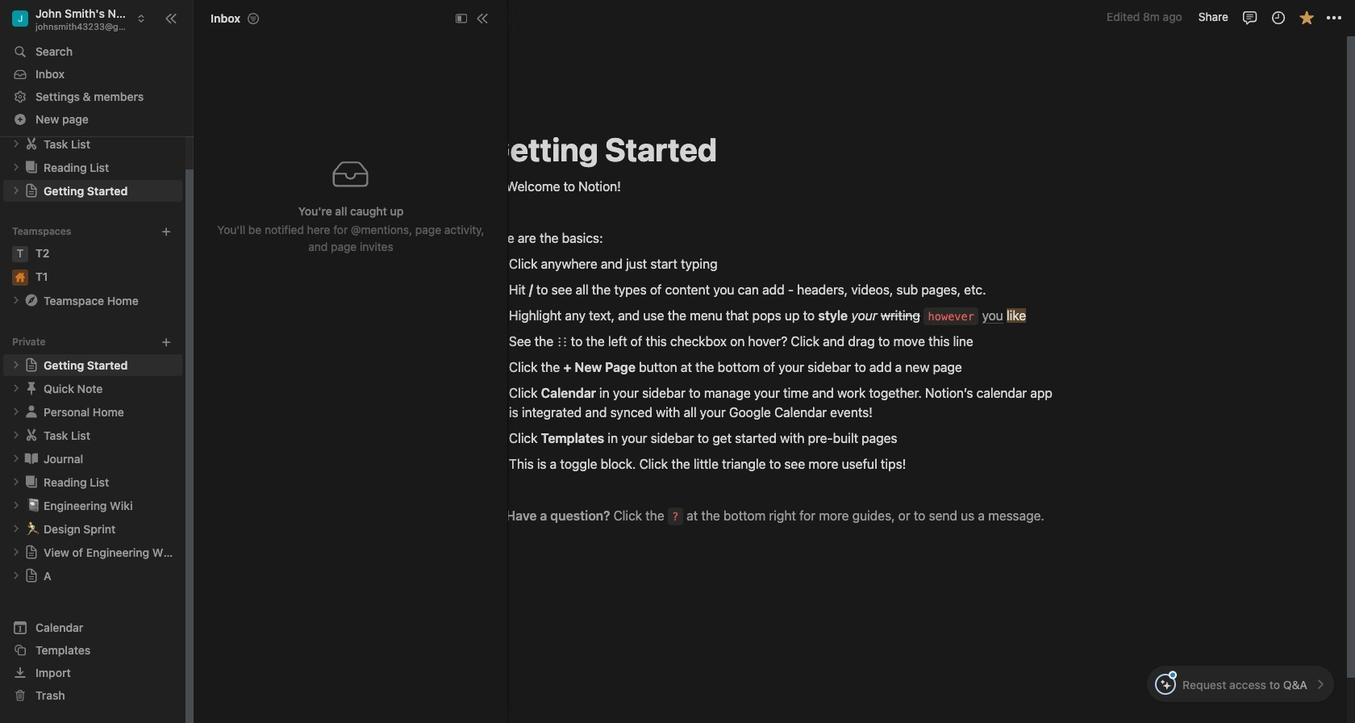 Task type: vqa. For each thing, say whether or not it's contained in the screenshot.
Updates image at top right
yes



Task type: describe. For each thing, give the bounding box(es) containing it.
7 open image from the top
[[11, 571, 21, 581]]

close sidebar image
[[165, 12, 178, 25]]

change page icon image for 7th open image from the bottom
[[23, 136, 40, 152]]

3 open image from the top
[[11, 384, 21, 393]]

6 open image from the top
[[11, 524, 21, 534]]

5 open image from the top
[[11, 477, 21, 487]]

4 open image from the top
[[11, 407, 21, 417]]

change page icon image for first open image from the bottom
[[24, 545, 39, 560]]

7 open image from the top
[[11, 547, 21, 557]]

updates image
[[1271, 9, 1287, 25]]

close inbox image
[[476, 12, 489, 25]]

favorited image
[[1299, 9, 1315, 25]]

add a page image
[[161, 336, 172, 348]]

filter notifications image
[[247, 12, 260, 25]]

change page icon image for third open icon
[[23, 380, 40, 397]]

2 open image from the top
[[11, 186, 21, 196]]

change page icon image for 5th open image from the top of the page
[[23, 427, 40, 443]]



Task type: locate. For each thing, give the bounding box(es) containing it.
change page icon image for 1st open icon
[[23, 159, 40, 175]]

3 open image from the top
[[11, 296, 21, 305]]

6 open image from the top
[[11, 501, 21, 510]]

open image
[[11, 139, 21, 149], [11, 186, 21, 196], [11, 296, 21, 305], [11, 407, 21, 417], [11, 430, 21, 440], [11, 524, 21, 534], [11, 547, 21, 557]]

comments image
[[1242, 9, 1258, 25]]

2 open image from the top
[[11, 360, 21, 370]]

📓 image
[[26, 496, 40, 514]]

turn on panel mode image
[[456, 13, 467, 24]]

new teamspace image
[[161, 226, 172, 237]]

change page icon image for third open icon from the bottom
[[23, 474, 40, 490]]

t image
[[12, 246, 28, 262]]

change page icon image
[[23, 136, 40, 152], [23, 159, 40, 175], [24, 183, 39, 198], [23, 292, 40, 309], [24, 358, 39, 372], [23, 380, 40, 397], [23, 404, 40, 420], [23, 427, 40, 443], [23, 451, 40, 467], [23, 474, 40, 490], [24, 545, 39, 560], [24, 568, 39, 583]]

change page icon image for 2nd open icon from the top
[[24, 358, 39, 372]]

change page icon image for 3rd open image from the top
[[23, 292, 40, 309]]

5 open image from the top
[[11, 430, 21, 440]]

change page icon image for first open icon from the bottom
[[24, 568, 39, 583]]

1 open image from the top
[[11, 163, 21, 172]]

open image
[[11, 163, 21, 172], [11, 360, 21, 370], [11, 384, 21, 393], [11, 454, 21, 464], [11, 477, 21, 487], [11, 501, 21, 510], [11, 571, 21, 581]]

🏃 image
[[26, 519, 40, 538]]

change page icon image for fourth open image from the bottom of the page
[[23, 404, 40, 420]]

change page icon image for sixth open image from the bottom of the page
[[24, 183, 39, 198]]

4 open image from the top
[[11, 454, 21, 464]]

1 open image from the top
[[11, 139, 21, 149]]

change page icon image for 4th open icon
[[23, 451, 40, 467]]



